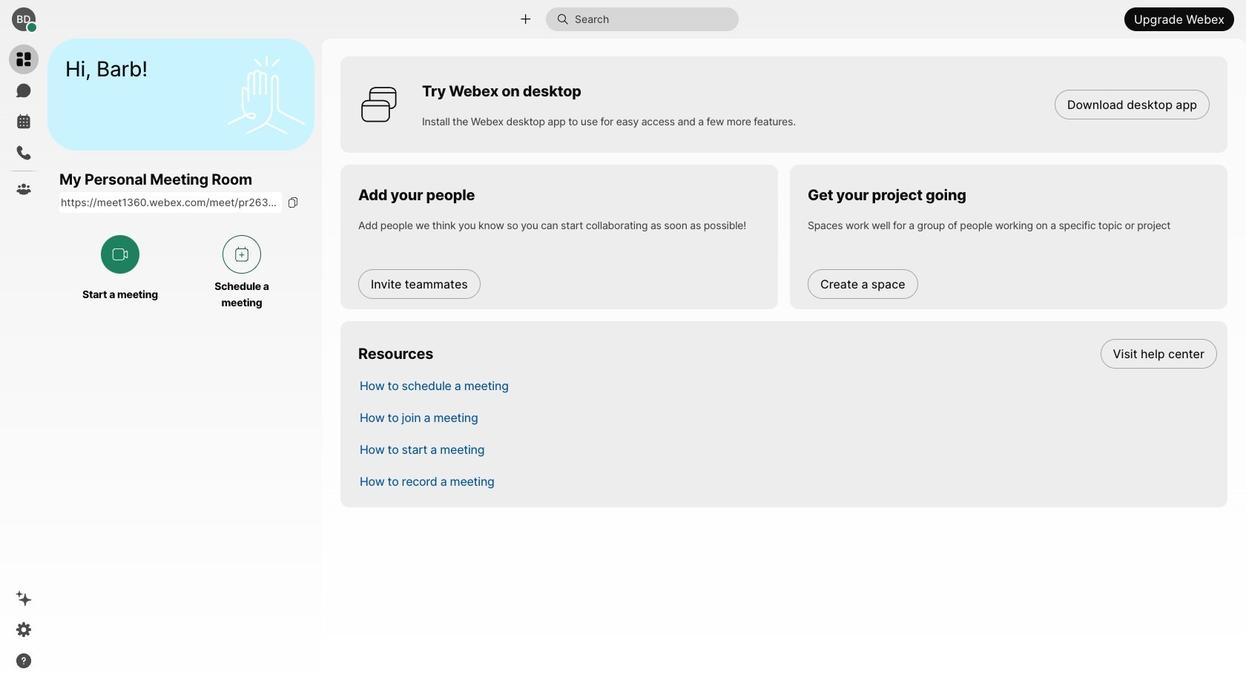 Task type: vqa. For each thing, say whether or not it's contained in the screenshot.
Go to your Webex Meetings site 'MENU ITEM'
no



Task type: describe. For each thing, give the bounding box(es) containing it.
two hands high fiving image
[[222, 50, 311, 139]]

webex tab list
[[9, 45, 39, 204]]

2 list item from the top
[[348, 370, 1228, 401]]



Task type: locate. For each thing, give the bounding box(es) containing it.
1 list item from the top
[[348, 338, 1228, 370]]

list item
[[348, 338, 1228, 370], [348, 370, 1228, 401], [348, 401, 1228, 433], [348, 433, 1228, 465], [348, 465, 1228, 497]]

4 list item from the top
[[348, 433, 1228, 465]]

navigation
[[0, 39, 47, 689]]

None text field
[[59, 192, 282, 213]]

5 list item from the top
[[348, 465, 1228, 497]]

3 list item from the top
[[348, 401, 1228, 433]]



